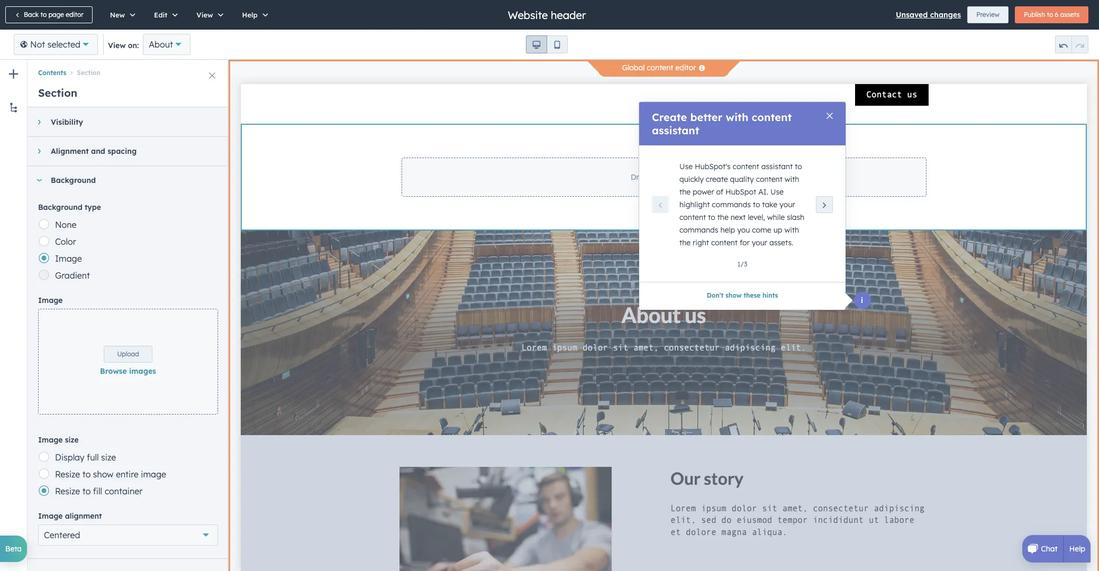 Task type: vqa. For each thing, say whether or not it's contained in the screenshot.
middle the in
no



Task type: locate. For each thing, give the bounding box(es) containing it.
2 resize from the top
[[55, 487, 80, 497]]

background
[[51, 176, 96, 185], [38, 203, 82, 212]]

view on:
[[108, 41, 139, 50]]

about button
[[143, 34, 191, 55]]

to left the "show"
[[82, 470, 91, 480]]

1 vertical spatial resize
[[55, 487, 80, 497]]

background for background
[[51, 176, 96, 185]]

back
[[24, 11, 39, 19]]

edit button
[[143, 0, 185, 30]]

edit
[[154, 11, 167, 19]]

section down contents
[[38, 86, 77, 100]]

header
[[551, 8, 586, 21]]

1 resize from the top
[[55, 470, 80, 480]]

resize to fill container
[[55, 487, 142, 497]]

close image
[[209, 73, 215, 79]]

website
[[508, 8, 548, 21]]

caret image up background type
[[36, 179, 42, 182]]

image alignment
[[38, 512, 102, 522]]

1 vertical spatial size
[[101, 453, 116, 463]]

2 vertical spatial caret image
[[36, 179, 42, 182]]

about
[[149, 39, 173, 50]]

view right edit button
[[197, 11, 213, 19]]

0 horizontal spatial editor
[[66, 11, 83, 19]]

on:
[[128, 41, 139, 50]]

preview
[[977, 11, 1000, 19]]

0 vertical spatial view
[[197, 11, 213, 19]]

background up "none"
[[38, 203, 82, 212]]

1 vertical spatial view
[[108, 41, 126, 50]]

upload button
[[104, 346, 152, 363]]

0 horizontal spatial size
[[65, 436, 79, 445]]

1 horizontal spatial view
[[197, 11, 213, 19]]

unsaved changes button
[[896, 8, 962, 21], [896, 8, 962, 21]]

upload
[[117, 350, 139, 358]]

view for view on:
[[108, 41, 126, 50]]

0 horizontal spatial help
[[242, 11, 258, 19]]

help
[[242, 11, 258, 19], [1070, 545, 1086, 554]]

alignment
[[65, 512, 102, 522]]

view inside button
[[197, 11, 213, 19]]

0 horizontal spatial view
[[108, 41, 126, 50]]

size right full
[[101, 453, 116, 463]]

editor
[[66, 11, 83, 19], [676, 63, 696, 73]]

caret image inside background "dropdown button"
[[36, 179, 42, 182]]

display full size
[[55, 453, 116, 463]]

1 horizontal spatial size
[[101, 453, 116, 463]]

resize to show entire image
[[55, 470, 166, 480]]

to left fill
[[82, 487, 91, 497]]

help inside button
[[242, 11, 258, 19]]

view left on:
[[108, 41, 126, 50]]

1 vertical spatial section
[[38, 86, 77, 100]]

global content editor
[[622, 63, 696, 73]]

global
[[622, 63, 645, 73]]

1 vertical spatial caret image
[[38, 148, 41, 155]]

image up centered
[[38, 512, 63, 522]]

0 vertical spatial caret image
[[38, 119, 41, 125]]

0 vertical spatial size
[[65, 436, 79, 445]]

to inside button
[[41, 11, 47, 19]]

1 vertical spatial editor
[[676, 63, 696, 73]]

resize down "display"
[[55, 470, 80, 480]]

image up "display"
[[38, 436, 63, 445]]

0 vertical spatial section
[[77, 69, 101, 77]]

and
[[91, 147, 105, 156]]

to for fill
[[82, 487, 91, 497]]

container
[[105, 487, 142, 497]]

0 vertical spatial help
[[242, 11, 258, 19]]

resize
[[55, 470, 80, 480], [55, 487, 80, 497]]

to inside group
[[1048, 11, 1054, 19]]

caret image
[[38, 119, 41, 125], [38, 148, 41, 155], [36, 179, 42, 182]]

view
[[197, 11, 213, 19], [108, 41, 126, 50]]

to
[[41, 11, 47, 19], [1048, 11, 1054, 19], [82, 470, 91, 480], [82, 487, 91, 497]]

chat
[[1042, 545, 1058, 554]]

editor right the content
[[676, 63, 696, 73]]

view button
[[185, 0, 231, 30]]

section button
[[66, 69, 101, 77]]

background inside "dropdown button"
[[51, 176, 96, 185]]

to right back on the left of page
[[41, 11, 47, 19]]

color
[[55, 237, 76, 247]]

caret image inside visibility dropdown button
[[38, 119, 41, 125]]

show
[[93, 470, 114, 480]]

section right contents button at the left top
[[77, 69, 101, 77]]

image
[[55, 254, 82, 264], [38, 296, 63, 305], [38, 436, 63, 445], [38, 512, 63, 522]]

size
[[65, 436, 79, 445], [101, 453, 116, 463]]

browse
[[100, 367, 127, 376]]

editor right page
[[66, 11, 83, 19]]

1 vertical spatial background
[[38, 203, 82, 212]]

group
[[1015, 6, 1089, 23], [526, 35, 568, 53], [1056, 35, 1089, 53]]

0 vertical spatial background
[[51, 176, 96, 185]]

size up "display"
[[65, 436, 79, 445]]

resize up image alignment
[[55, 487, 80, 497]]

background up background type
[[51, 176, 96, 185]]

contents button
[[38, 69, 66, 77]]

0 vertical spatial editor
[[66, 11, 83, 19]]

caret image for visibility
[[38, 119, 41, 125]]

group containing publish to
[[1015, 6, 1089, 23]]

publish to 6 assets
[[1024, 11, 1080, 19]]

navigation
[[28, 60, 229, 79]]

caret image inside alignment and spacing dropdown button
[[38, 148, 41, 155]]

help right 'view' button
[[242, 11, 258, 19]]

changes
[[931, 10, 962, 20]]

to for page
[[41, 11, 47, 19]]

0 vertical spatial resize
[[55, 470, 80, 480]]

caret image left alignment
[[38, 148, 41, 155]]

help right chat
[[1070, 545, 1086, 554]]

website header
[[508, 8, 586, 21]]

to left 6
[[1048, 11, 1054, 19]]

section
[[77, 69, 101, 77], [38, 86, 77, 100]]

background type
[[38, 203, 101, 212]]

contents
[[38, 69, 66, 77]]

caret image left 'visibility'
[[38, 119, 41, 125]]

visibility button
[[28, 108, 218, 137]]

1 horizontal spatial help
[[1070, 545, 1086, 554]]



Task type: describe. For each thing, give the bounding box(es) containing it.
preview button
[[968, 6, 1009, 23]]

back to page editor
[[24, 11, 83, 19]]

centered
[[44, 531, 80, 541]]

resize for resize to show entire image
[[55, 470, 80, 480]]

resize for resize to fill container
[[55, 487, 80, 497]]

browse images button
[[100, 365, 156, 378]]

caret image for background
[[36, 179, 42, 182]]

image size element
[[38, 449, 218, 500]]

spacing
[[108, 147, 137, 156]]

fill
[[93, 487, 102, 497]]

not
[[30, 39, 45, 50]]

beta button
[[0, 536, 27, 563]]

type
[[85, 203, 101, 212]]

1 vertical spatial help
[[1070, 545, 1086, 554]]

centered button
[[38, 525, 218, 546]]

assets
[[1061, 11, 1080, 19]]

unsaved
[[896, 10, 928, 20]]

editor inside button
[[66, 11, 83, 19]]

browse images
[[100, 367, 156, 376]]

alignment
[[51, 147, 89, 156]]

image down gradient
[[38, 296, 63, 305]]

new button
[[99, 0, 143, 30]]

not selected
[[30, 39, 80, 50]]

1 horizontal spatial editor
[[676, 63, 696, 73]]

back to page editor button
[[5, 6, 92, 23]]

new
[[110, 11, 125, 19]]

alignment and spacing button
[[28, 137, 218, 166]]

display
[[55, 453, 85, 463]]

to for 6
[[1048, 11, 1054, 19]]

section inside 'navigation'
[[77, 69, 101, 77]]

view for view
[[197, 11, 213, 19]]

beta
[[5, 545, 22, 554]]

publish
[[1024, 11, 1046, 19]]

alignment and spacing
[[51, 147, 137, 156]]

caret image for alignment and spacing
[[38, 148, 41, 155]]

none
[[55, 220, 77, 230]]

background button
[[28, 166, 218, 195]]

help button
[[231, 0, 276, 30]]

to for show
[[82, 470, 91, 480]]

not selected button
[[14, 34, 98, 55]]

image
[[141, 470, 166, 480]]

6
[[1056, 11, 1059, 19]]

image size
[[38, 436, 79, 445]]

images
[[129, 367, 156, 376]]

visibility
[[51, 118, 83, 127]]

image down color
[[55, 254, 82, 264]]

content
[[647, 63, 674, 73]]

full
[[87, 453, 99, 463]]

selected
[[48, 39, 80, 50]]

gradient
[[55, 271, 90, 281]]

entire
[[116, 470, 139, 480]]

background for background type
[[38, 203, 82, 212]]

page
[[49, 11, 64, 19]]

unsaved changes
[[896, 10, 962, 20]]

navigation containing contents
[[28, 60, 229, 79]]



